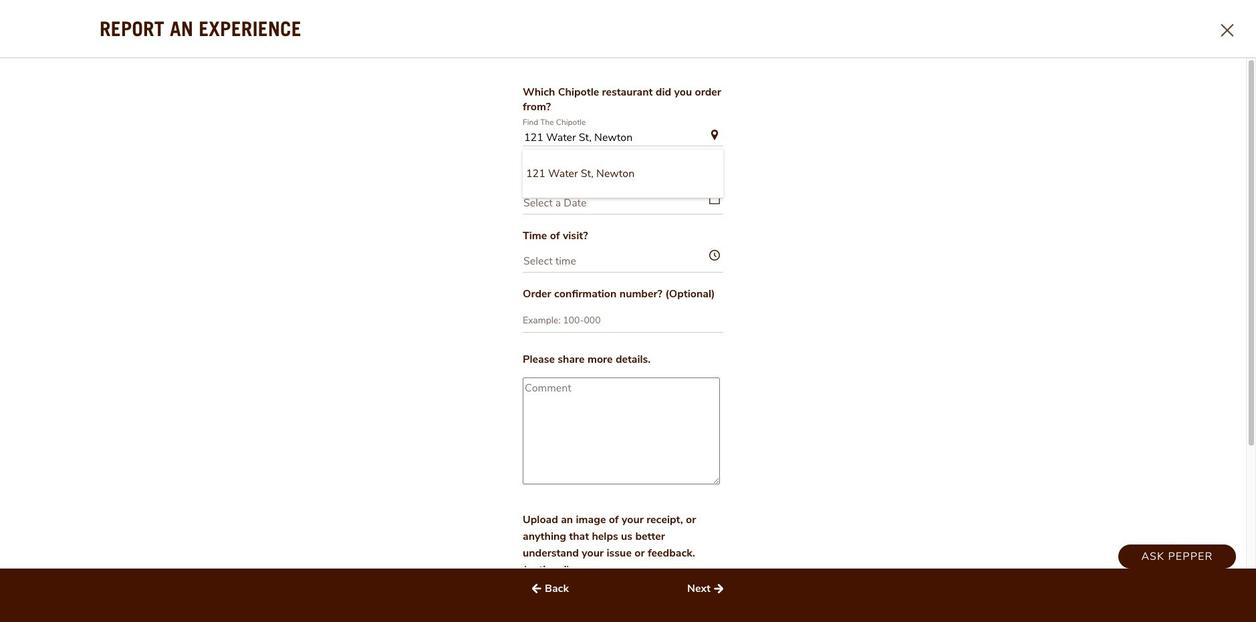Task type: locate. For each thing, give the bounding box(es) containing it.
None field
[[523, 130, 724, 199]]

None text field
[[523, 130, 724, 146], [523, 314, 724, 333], [523, 130, 724, 146], [523, 314, 724, 333]]

find a chipotle image
[[995, 55, 1011, 71]]

time image
[[709, 250, 720, 261]]

heading
[[1139, 57, 1202, 69]]

report an experience close image
[[1221, 24, 1234, 37]]

chipotle mexican grill image
[[16, 41, 59, 84]]

Comment text field
[[523, 378, 720, 485]]



Task type: describe. For each thing, give the bounding box(es) containing it.
add to bag image
[[1215, 47, 1247, 79]]

back image
[[529, 581, 545, 597]]

Select a Date text field
[[523, 192, 724, 215]]

sign in image
[[1107, 47, 1139, 79]]

select a date image
[[709, 192, 720, 205]]

Select time text field
[[523, 250, 724, 273]]

next image
[[711, 581, 727, 597]]



Task type: vqa. For each thing, say whether or not it's contained in the screenshot.
Next icon at the bottom
yes



